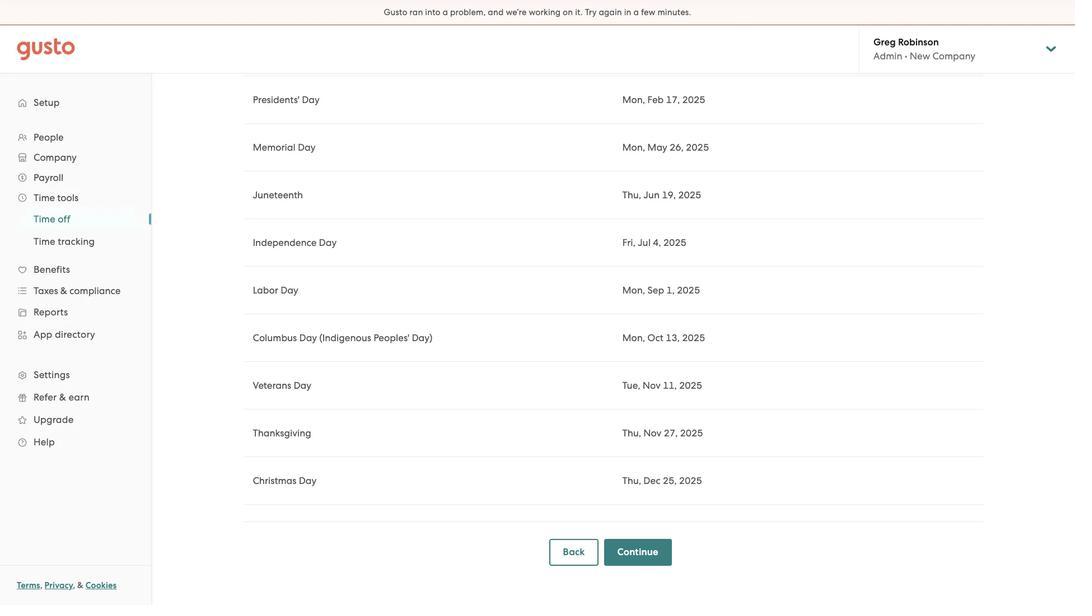 Task type: locate. For each thing, give the bounding box(es) containing it.
gusto ran into a problem, and we're working on it. try again in a few minutes.
[[384, 7, 692, 17]]

2025 right 27,
[[681, 428, 704, 439]]

2025 right 17, on the top
[[683, 94, 706, 105]]

company
[[933, 50, 976, 62], [34, 152, 77, 163]]

19,
[[662, 189, 676, 201]]

company down people on the top left
[[34, 152, 77, 163]]

0 horizontal spatial company
[[34, 152, 77, 163]]

day for christmas
[[299, 475, 317, 486]]

2 vertical spatial thu,
[[623, 475, 642, 486]]

1 vertical spatial nov
[[644, 428, 662, 439]]

company right new
[[933, 50, 976, 62]]

list
[[0, 127, 151, 453], [0, 208, 151, 253]]

1 list from the top
[[0, 127, 151, 453]]

& for earn
[[59, 392, 66, 403]]

mon, left feb
[[623, 94, 646, 105]]

13,
[[666, 332, 680, 344]]

2025 for tue, nov 11, 2025
[[680, 380, 703, 391]]

time down the payroll
[[34, 192, 55, 203]]

2025 right the 1,
[[678, 285, 701, 296]]

continue
[[618, 546, 659, 558]]

26,
[[670, 142, 684, 153]]

0 vertical spatial thu,
[[623, 189, 642, 201]]

tools
[[57, 192, 79, 203]]

nov
[[643, 380, 661, 391], [644, 428, 662, 439]]

thanksgiving
[[253, 428, 311, 439]]

1 thu, from the top
[[623, 189, 642, 201]]

0 vertical spatial time
[[34, 192, 55, 203]]

app
[[34, 329, 52, 340]]

0 horizontal spatial a
[[443, 7, 448, 17]]

2 a from the left
[[634, 7, 639, 17]]

privacy
[[45, 581, 73, 591]]

oct
[[648, 332, 664, 344]]

11,
[[663, 380, 677, 391]]

& right taxes
[[60, 285, 67, 296]]

mon, for mon, may 26, 2025
[[623, 142, 646, 153]]

1 vertical spatial &
[[59, 392, 66, 403]]

2025 right "19,"
[[679, 189, 702, 201]]

christmas day
[[253, 475, 317, 486]]

1 horizontal spatial ,
[[73, 581, 75, 591]]

in
[[625, 7, 632, 17]]

day for independence
[[319, 237, 337, 248]]

•
[[905, 50, 908, 62]]

time left off
[[34, 214, 55, 225]]

time inside dropdown button
[[34, 192, 55, 203]]

0 vertical spatial &
[[60, 285, 67, 296]]

2025 right 26,
[[687, 142, 710, 153]]

tracking
[[58, 236, 95, 247]]

day right columbus
[[300, 332, 317, 344]]

2025 for fri, jul 4, 2025
[[664, 237, 687, 248]]

time down time off
[[34, 236, 55, 247]]

mon, left sep
[[623, 285, 646, 296]]

day right labor
[[281, 285, 299, 296]]

greg
[[874, 36, 897, 48]]

2025 right 13,
[[683, 332, 706, 344]]

day for columbus
[[300, 332, 317, 344]]

27,
[[664, 428, 678, 439]]

time
[[34, 192, 55, 203], [34, 214, 55, 225], [34, 236, 55, 247]]

, left privacy
[[40, 581, 42, 591]]

setup
[[34, 97, 60, 108]]

payroll
[[34, 172, 63, 183]]

thu, left 27,
[[623, 428, 642, 439]]

3 mon, from the top
[[623, 285, 646, 296]]

& inside dropdown button
[[60, 285, 67, 296]]

try
[[585, 7, 597, 17]]

again
[[599, 7, 623, 17]]

2 vertical spatial time
[[34, 236, 55, 247]]

4 mon, from the top
[[623, 332, 646, 344]]

columbus
[[253, 332, 297, 344]]

sep
[[648, 285, 665, 296]]

directory
[[55, 329, 95, 340]]

nov left 11,
[[643, 380, 661, 391]]

,
[[40, 581, 42, 591], [73, 581, 75, 591]]

1 mon, from the top
[[623, 94, 646, 105]]

0 vertical spatial nov
[[643, 380, 661, 391]]

labor
[[253, 285, 279, 296]]

25,
[[663, 475, 677, 486]]

2025 right the 25,
[[680, 475, 703, 486]]

mon, left "oct"
[[623, 332, 646, 344]]

and
[[488, 7, 504, 17]]

company inside greg robinson admin • new company
[[933, 50, 976, 62]]

time for time off
[[34, 214, 55, 225]]

2025 for thu, nov 27, 2025
[[681, 428, 704, 439]]

thu, left dec
[[623, 475, 642, 486]]

, left "cookies" button on the bottom left of the page
[[73, 581, 75, 591]]

1 vertical spatial company
[[34, 152, 77, 163]]

2 thu, from the top
[[623, 428, 642, 439]]

2025 for thu, dec 25, 2025
[[680, 475, 703, 486]]

day right independence
[[319, 237, 337, 248]]

day right the "christmas"
[[299, 475, 317, 486]]

gusto navigation element
[[0, 73, 151, 471]]

memorial day
[[253, 142, 316, 153]]

time tracking link
[[20, 231, 140, 252]]

admin
[[874, 50, 903, 62]]

2025 right 11,
[[680, 380, 703, 391]]

2025
[[683, 94, 706, 105], [687, 142, 710, 153], [679, 189, 702, 201], [664, 237, 687, 248], [678, 285, 701, 296], [683, 332, 706, 344], [680, 380, 703, 391], [681, 428, 704, 439], [680, 475, 703, 486]]

& left earn
[[59, 392, 66, 403]]

day right memorial
[[298, 142, 316, 153]]

benefits
[[34, 264, 70, 275]]

fri,
[[623, 237, 636, 248]]

payroll button
[[11, 168, 140, 188]]

mon, for mon, sep 1, 2025
[[623, 285, 646, 296]]

0 horizontal spatial ,
[[40, 581, 42, 591]]

list containing people
[[0, 127, 151, 453]]

dec
[[644, 475, 661, 486]]

home image
[[17, 38, 75, 60]]

mon, left may
[[623, 142, 646, 153]]

1 horizontal spatial a
[[634, 7, 639, 17]]

day right presidents'
[[302, 94, 320, 105]]

3 time from the top
[[34, 236, 55, 247]]

terms , privacy , & cookies
[[17, 581, 117, 591]]

day for labor
[[281, 285, 299, 296]]

a right into
[[443, 7, 448, 17]]

1 horizontal spatial company
[[933, 50, 976, 62]]

1 vertical spatial thu,
[[623, 428, 642, 439]]

thu, left jun
[[623, 189, 642, 201]]

list containing time off
[[0, 208, 151, 253]]

tue,
[[623, 380, 641, 391]]

thu, dec 25, 2025
[[623, 475, 703, 486]]

2025 right the 4,
[[664, 237, 687, 248]]

fri, jul 4, 2025
[[623, 237, 687, 248]]

2 , from the left
[[73, 581, 75, 591]]

a right in at top right
[[634, 7, 639, 17]]

day right veterans
[[294, 380, 312, 391]]

& left "cookies" button on the bottom left of the page
[[77, 581, 84, 591]]

3 thu, from the top
[[623, 475, 642, 486]]

0 vertical spatial company
[[933, 50, 976, 62]]

2 vertical spatial &
[[77, 581, 84, 591]]

17,
[[667, 94, 681, 105]]

1 vertical spatial time
[[34, 214, 55, 225]]

mon, sep 1, 2025
[[623, 285, 701, 296]]

off
[[58, 214, 71, 225]]

2 mon, from the top
[[623, 142, 646, 153]]

minutes.
[[658, 7, 692, 17]]

people button
[[11, 127, 140, 147]]

nov left 27,
[[644, 428, 662, 439]]

2 time from the top
[[34, 214, 55, 225]]

&
[[60, 285, 67, 296], [59, 392, 66, 403], [77, 581, 84, 591]]

1 time from the top
[[34, 192, 55, 203]]

help
[[34, 437, 55, 448]]

2 list from the top
[[0, 208, 151, 253]]



Task type: vqa. For each thing, say whether or not it's contained in the screenshot.
3rd Thu, from the top of the page
yes



Task type: describe. For each thing, give the bounding box(es) containing it.
veterans
[[253, 380, 292, 391]]

& for compliance
[[60, 285, 67, 296]]

mon, for mon, oct 13, 2025
[[623, 332, 646, 344]]

mon, oct 13, 2025
[[623, 332, 706, 344]]

into
[[425, 7, 441, 17]]

back
[[563, 546, 585, 558]]

reports
[[34, 307, 68, 318]]

mon, may 26, 2025
[[623, 142, 710, 153]]

working
[[529, 7, 561, 17]]

settings
[[34, 369, 70, 381]]

time tools button
[[11, 188, 140, 208]]

earn
[[69, 392, 90, 403]]

thu, for thu, jun 19, 2025
[[623, 189, 642, 201]]

on
[[563, 7, 573, 17]]

1 a from the left
[[443, 7, 448, 17]]

1,
[[667, 285, 675, 296]]

4,
[[653, 237, 662, 248]]

time for time tracking
[[34, 236, 55, 247]]

day for memorial
[[298, 142, 316, 153]]

upgrade
[[34, 414, 74, 425]]

peoples'
[[374, 332, 410, 344]]

presidents'
[[253, 94, 300, 105]]

mon, feb 17, 2025
[[623, 94, 706, 105]]

few
[[642, 7, 656, 17]]

app directory link
[[11, 324, 140, 345]]

setup link
[[11, 92, 140, 113]]

upgrade link
[[11, 410, 140, 430]]

christmas
[[253, 475, 297, 486]]

independence
[[253, 237, 317, 248]]

time tools
[[34, 192, 79, 203]]

thu, for thu, nov 27, 2025
[[623, 428, 642, 439]]

independence day
[[253, 237, 337, 248]]

juneteenth
[[253, 189, 303, 201]]

labor day
[[253, 285, 299, 296]]

(indigenous
[[320, 332, 372, 344]]

time off link
[[20, 209, 140, 229]]

memorial
[[253, 142, 296, 153]]

2025 for mon, sep 1, 2025
[[678, 285, 701, 296]]

company inside dropdown button
[[34, 152, 77, 163]]

day)
[[412, 332, 433, 344]]

2025 for thu, jun 19, 2025
[[679, 189, 702, 201]]

benefits link
[[11, 259, 140, 280]]

privacy link
[[45, 581, 73, 591]]

jun
[[644, 189, 660, 201]]

thu, nov 27, 2025
[[623, 428, 704, 439]]

cookies
[[86, 581, 117, 591]]

continue link
[[604, 539, 672, 566]]

ran
[[410, 7, 423, 17]]

refer
[[34, 392, 57, 403]]

terms link
[[17, 581, 40, 591]]

back link
[[550, 539, 599, 566]]

presidents' day
[[253, 94, 320, 105]]

mon, for mon, feb 17, 2025
[[623, 94, 646, 105]]

tue, nov 11, 2025
[[623, 380, 703, 391]]

1 , from the left
[[40, 581, 42, 591]]

columbus day (indigenous peoples' day)
[[253, 332, 433, 344]]

thu, for thu, dec 25, 2025
[[623, 475, 642, 486]]

compliance
[[70, 285, 121, 296]]

app directory
[[34, 329, 95, 340]]

taxes & compliance button
[[11, 281, 140, 301]]

day for veterans
[[294, 380, 312, 391]]

time off
[[34, 214, 71, 225]]

refer & earn
[[34, 392, 90, 403]]

help link
[[11, 432, 140, 452]]

it.
[[576, 7, 583, 17]]

refer & earn link
[[11, 387, 140, 407]]

taxes
[[34, 285, 58, 296]]

time tracking
[[34, 236, 95, 247]]

greg robinson admin • new company
[[874, 36, 976, 62]]

company button
[[11, 147, 140, 168]]

new
[[911, 50, 931, 62]]

nov for 11,
[[643, 380, 661, 391]]

veterans day
[[253, 380, 312, 391]]

reports link
[[11, 302, 140, 322]]

people
[[34, 132, 64, 143]]

2025 for mon, feb 17, 2025
[[683, 94, 706, 105]]

taxes & compliance
[[34, 285, 121, 296]]

problem,
[[451, 7, 486, 17]]

terms
[[17, 581, 40, 591]]

2025 for mon, oct 13, 2025
[[683, 332, 706, 344]]

thu, jun 19, 2025
[[623, 189, 702, 201]]

robinson
[[899, 36, 940, 48]]

nov for 27,
[[644, 428, 662, 439]]

we're
[[506, 7, 527, 17]]

time for time tools
[[34, 192, 55, 203]]

gusto
[[384, 7, 408, 17]]

2025 for mon, may 26, 2025
[[687, 142, 710, 153]]

day for presidents'
[[302, 94, 320, 105]]



